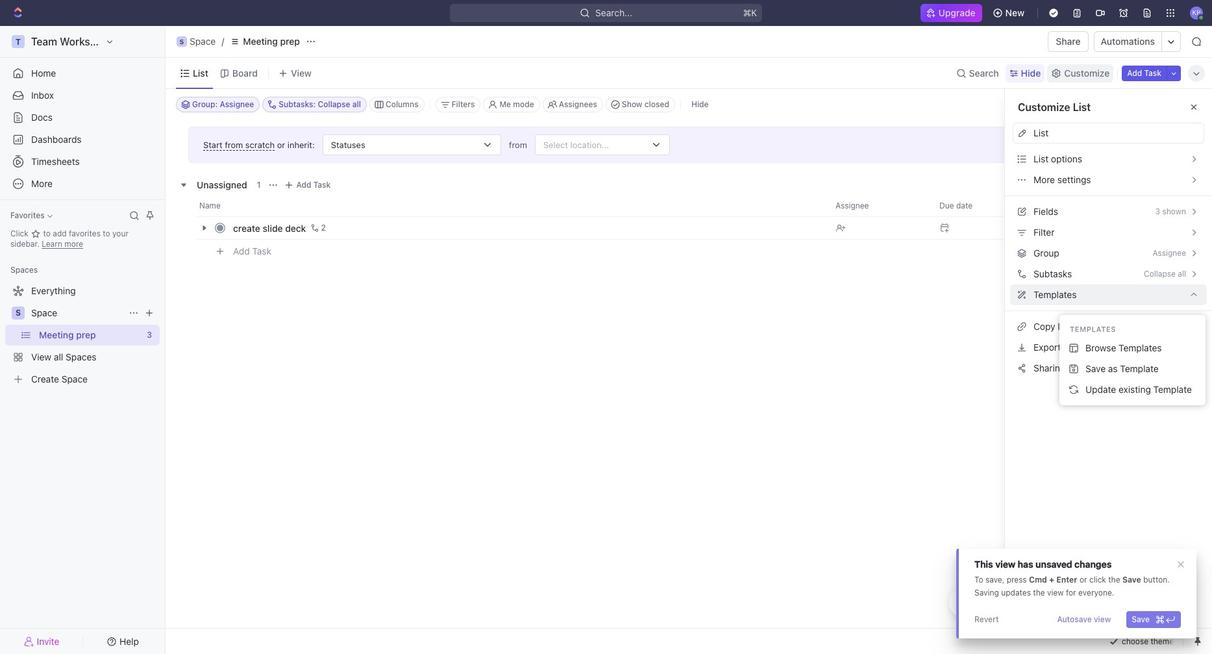 Task type: locate. For each thing, give the bounding box(es) containing it.
the right click
[[1109, 575, 1121, 585]]

& inside button
[[1069, 362, 1075, 373]]

1 vertical spatial task
[[314, 180, 331, 190]]

template up update existing template on the right bottom of the page
[[1121, 363, 1159, 374]]

1 vertical spatial save
[[1123, 575, 1142, 585]]

2 vertical spatial task
[[252, 245, 272, 256]]

template inside button
[[1121, 363, 1159, 374]]

0 vertical spatial add
[[1128, 68, 1143, 78]]

1 vertical spatial add task button
[[281, 177, 336, 193]]

templates up browse
[[1071, 325, 1117, 333]]

templates up the copy link
[[1034, 289, 1077, 300]]

&
[[1069, 362, 1075, 373], [1180, 599, 1185, 607]]

+
[[1050, 575, 1055, 585]]

create slide deck
[[233, 222, 306, 234]]

favorites
[[69, 229, 101, 238]]

s left /
[[180, 38, 184, 45]]

task up '2' in the left of the page
[[314, 180, 331, 190]]

0 horizontal spatial s
[[16, 308, 21, 318]]

template inside button
[[1154, 384, 1193, 395]]

0 vertical spatial template
[[1121, 363, 1159, 374]]

2 horizontal spatial task
[[1145, 68, 1162, 78]]

1 horizontal spatial hide
[[1022, 67, 1041, 78]]

browse templates button
[[1065, 338, 1201, 359]]

task
[[1145, 68, 1162, 78], [314, 180, 331, 190], [252, 245, 272, 256]]

button.
[[1144, 575, 1170, 585]]

0 vertical spatial &
[[1069, 362, 1075, 373]]

1 horizontal spatial task
[[314, 180, 331, 190]]

slide
[[263, 222, 283, 234]]

search...
[[596, 7, 633, 18]]

1 vertical spatial list
[[1073, 101, 1091, 113]]

add task down inherit:
[[297, 180, 331, 190]]

add down inherit:
[[297, 180, 311, 190]]

space down spaces
[[31, 307, 57, 318]]

add task up search tasks... "text box"
[[1128, 68, 1162, 78]]

dashboards link
[[5, 129, 160, 150]]

1 vertical spatial customize
[[1019, 101, 1071, 113]]

meeting prep
[[243, 36, 300, 47]]

0 vertical spatial or
[[277, 139, 285, 150]]

docs link
[[5, 107, 160, 128]]

to left your
[[103, 229, 110, 238]]

2 vertical spatial save
[[1132, 615, 1150, 624]]

1 horizontal spatial add task button
[[281, 177, 336, 193]]

task for add task button to the right
[[1145, 68, 1162, 78]]

dashboards
[[31, 134, 82, 145]]

autosave view
[[1058, 615, 1112, 624]]

list down s space /
[[193, 67, 208, 78]]

2 vertical spatial templates
[[1119, 342, 1163, 353]]

hide
[[1022, 67, 1041, 78], [692, 99, 709, 109]]

customize down "share" button
[[1065, 67, 1110, 78]]

save left button.
[[1123, 575, 1142, 585]]

inbox
[[31, 90, 54, 101]]

list link
[[190, 64, 208, 82]]

list
[[193, 67, 208, 78], [1073, 101, 1091, 113], [1034, 153, 1049, 164]]

hide inside button
[[692, 99, 709, 109]]

0 horizontal spatial or
[[277, 139, 285, 150]]

add task button up search tasks... "text box"
[[1123, 65, 1167, 81]]

or inside this view has unsaved changes to save, press cmd + enter or click the save button. saving updates the view for everyone.
[[1080, 575, 1088, 585]]

sharing & permissions
[[1034, 362, 1128, 373]]

0 horizontal spatial list
[[193, 67, 208, 78]]

view up save,
[[996, 559, 1016, 570]]

s for s space /
[[180, 38, 184, 45]]

list up more at the top of the page
[[1034, 153, 1049, 164]]

1 horizontal spatial s
[[180, 38, 184, 45]]

view inside button
[[1095, 615, 1112, 624]]

revert button
[[970, 611, 1005, 628]]

hide inside dropdown button
[[1022, 67, 1041, 78]]

1 vertical spatial template
[[1154, 384, 1193, 395]]

& left csv
[[1180, 599, 1185, 607]]

list down customize button
[[1073, 101, 1091, 113]]

1 vertical spatial add
[[297, 180, 311, 190]]

1 horizontal spatial space, , element
[[177, 36, 187, 47]]

1 horizontal spatial list
[[1034, 153, 1049, 164]]

2 vertical spatial add task button
[[227, 244, 277, 259]]

add task button down inherit:
[[281, 177, 336, 193]]

1 vertical spatial templates
[[1071, 325, 1117, 333]]

2 horizontal spatial view
[[1095, 615, 1112, 624]]

0 vertical spatial customize
[[1065, 67, 1110, 78]]

templates up save as template button
[[1119, 342, 1163, 353]]

changes
[[1075, 559, 1112, 570]]

from
[[225, 139, 243, 150]]

learn
[[42, 239, 62, 249]]

2 horizontal spatial add
[[1128, 68, 1143, 78]]

1 vertical spatial s
[[16, 308, 21, 318]]

1 vertical spatial &
[[1180, 599, 1185, 607]]

share
[[1057, 36, 1081, 47]]

task down the create slide deck
[[252, 245, 272, 256]]

settings
[[1058, 174, 1092, 185]]

0 horizontal spatial task
[[252, 245, 272, 256]]

1 horizontal spatial space
[[190, 36, 216, 47]]

sidebar navigation
[[0, 26, 166, 654]]

1 horizontal spatial or
[[1080, 575, 1088, 585]]

unassigned
[[197, 179, 247, 190]]

0 horizontal spatial the
[[1034, 588, 1046, 598]]

0 horizontal spatial hide
[[692, 99, 709, 109]]

more
[[1034, 174, 1056, 185]]

0 vertical spatial save
[[1086, 363, 1106, 374]]

csv
[[1187, 599, 1202, 607]]

2 horizontal spatial add task
[[1128, 68, 1162, 78]]

assignees
[[559, 99, 598, 109]]

0 horizontal spatial add task button
[[227, 244, 277, 259]]

2 vertical spatial add
[[233, 245, 250, 256]]

link
[[1058, 321, 1073, 332]]

save
[[1086, 363, 1106, 374], [1123, 575, 1142, 585], [1132, 615, 1150, 624]]

view down everyone.
[[1095, 615, 1112, 624]]

space left /
[[190, 36, 216, 47]]

0 horizontal spatial view
[[996, 559, 1016, 570]]

timesheets link
[[5, 151, 160, 172]]

1 vertical spatial hide
[[692, 99, 709, 109]]

0 vertical spatial s
[[180, 38, 184, 45]]

browse templates
[[1086, 342, 1163, 353]]

or left click
[[1080, 575, 1088, 585]]

this view has unsaved changes to save, press cmd + enter or click the save button. saving updates the view for everyone.
[[975, 559, 1170, 598]]

1 horizontal spatial the
[[1109, 575, 1121, 585]]

0 vertical spatial task
[[1145, 68, 1162, 78]]

0 horizontal spatial add
[[233, 245, 250, 256]]

inherit:
[[288, 139, 315, 150]]

& for excel
[[1180, 599, 1185, 607]]

upgrade
[[939, 7, 976, 18]]

customize for customize
[[1065, 67, 1110, 78]]

more settings
[[1034, 174, 1092, 185]]

add down create
[[233, 245, 250, 256]]

learn more
[[42, 239, 83, 249]]

1 vertical spatial view
[[1048, 588, 1064, 598]]

the down cmd
[[1034, 588, 1046, 598]]

0 vertical spatial list
[[193, 67, 208, 78]]

list options button
[[1013, 149, 1205, 170]]

docs
[[31, 112, 53, 123]]

s for s
[[16, 308, 21, 318]]

save down button.
[[1132, 615, 1150, 624]]

1 horizontal spatial &
[[1180, 599, 1185, 607]]

0 horizontal spatial to
[[43, 229, 51, 238]]

0 vertical spatial templates
[[1034, 289, 1077, 300]]

1 horizontal spatial to
[[103, 229, 110, 238]]

task up search tasks... "text box"
[[1145, 68, 1162, 78]]

scratch
[[245, 139, 275, 150]]

2 vertical spatial view
[[1095, 615, 1112, 624]]

customize inside button
[[1065, 67, 1110, 78]]

1 vertical spatial space, , element
[[12, 307, 25, 320]]

meeting
[[243, 36, 278, 47]]

space, , element left /
[[177, 36, 187, 47]]

1 horizontal spatial add task
[[297, 180, 331, 190]]

to up learn
[[43, 229, 51, 238]]

space, , element down spaces
[[12, 307, 25, 320]]

& right "sharing"
[[1069, 362, 1075, 373]]

everyone.
[[1079, 588, 1115, 598]]

press
[[1007, 575, 1027, 585]]

has
[[1018, 559, 1034, 570]]

customize down hide dropdown button
[[1019, 101, 1071, 113]]

1 vertical spatial or
[[1080, 575, 1088, 585]]

space inside the sidebar navigation
[[31, 307, 57, 318]]

0 horizontal spatial &
[[1069, 362, 1075, 373]]

1 vertical spatial space
[[31, 307, 57, 318]]

view down + at the bottom of page
[[1048, 588, 1064, 598]]

more
[[64, 239, 83, 249]]

your
[[112, 229, 129, 238]]

0 vertical spatial add task
[[1128, 68, 1162, 78]]

home link
[[5, 63, 160, 84]]

list for list options
[[1034, 153, 1049, 164]]

list inside button
[[1034, 153, 1049, 164]]

s inside s space /
[[180, 38, 184, 45]]

0 vertical spatial hide
[[1022, 67, 1041, 78]]

1 to from the left
[[43, 229, 51, 238]]

save left as at the bottom right of page
[[1086, 363, 1106, 374]]

space, , element inside the sidebar navigation
[[12, 307, 25, 320]]

s down spaces
[[16, 308, 21, 318]]

0 horizontal spatial space
[[31, 307, 57, 318]]

invite button
[[5, 632, 79, 651]]

template right the existing
[[1154, 384, 1193, 395]]

2 vertical spatial list
[[1034, 153, 1049, 164]]

add for add task button to the left
[[233, 245, 250, 256]]

copy link button
[[1013, 316, 1205, 337]]

0 vertical spatial view
[[996, 559, 1016, 570]]

sidebar.
[[10, 239, 40, 249]]

new button
[[988, 3, 1033, 23]]

view for autosave
[[1095, 615, 1112, 624]]

0 vertical spatial space, , element
[[177, 36, 187, 47]]

s inside navigation
[[16, 308, 21, 318]]

customize
[[1065, 67, 1110, 78], [1019, 101, 1071, 113]]

add task for add task button to the left
[[233, 245, 272, 256]]

add
[[1128, 68, 1143, 78], [297, 180, 311, 190], [233, 245, 250, 256]]

existing
[[1119, 384, 1152, 395]]

permissions
[[1077, 362, 1128, 373]]

add down automations button
[[1128, 68, 1143, 78]]

excel
[[1160, 599, 1178, 607]]

space, , element
[[177, 36, 187, 47], [12, 307, 25, 320]]

board
[[232, 67, 258, 78]]

add task down create
[[233, 245, 272, 256]]

search
[[970, 67, 1000, 78]]

templates
[[1034, 289, 1077, 300], [1071, 325, 1117, 333], [1119, 342, 1163, 353]]

0 horizontal spatial space, , element
[[12, 307, 25, 320]]

hide button
[[1006, 64, 1045, 82]]

2 horizontal spatial list
[[1073, 101, 1091, 113]]

or left inherit:
[[277, 139, 285, 150]]

2 vertical spatial add task
[[233, 245, 272, 256]]

0 horizontal spatial add task
[[233, 245, 272, 256]]

add task button down create
[[227, 244, 277, 259]]

start from scratch link
[[203, 139, 275, 150]]

0 vertical spatial add task button
[[1123, 65, 1167, 81]]



Task type: describe. For each thing, give the bounding box(es) containing it.
revert
[[975, 615, 999, 624]]

save inside this view has unsaved changes to save, press cmd + enter or click the save button. saving updates the view for everyone.
[[1123, 575, 1142, 585]]

hide button
[[687, 97, 714, 112]]

deck
[[285, 222, 306, 234]]

excel & csv
[[1160, 599, 1202, 607]]

spaces
[[10, 265, 38, 275]]

save for save as template
[[1086, 363, 1106, 374]]

learn more link
[[42, 239, 83, 249]]

list options
[[1034, 153, 1083, 164]]

template for update existing template
[[1154, 384, 1193, 395]]

save button
[[1127, 611, 1182, 628]]

excel & csv link
[[1145, 586, 1206, 618]]

s space /
[[180, 36, 224, 47]]

inbox link
[[5, 85, 160, 106]]

autosave
[[1058, 615, 1092, 624]]

click
[[1090, 575, 1107, 585]]

add task for add task button to the right
[[1128, 68, 1162, 78]]

invite
[[37, 636, 59, 647]]

/
[[222, 36, 224, 47]]

timesheets
[[31, 156, 80, 167]]

prep
[[280, 36, 300, 47]]

update existing template
[[1086, 384, 1193, 395]]

browse
[[1086, 342, 1117, 353]]

copy
[[1034, 321, 1056, 332]]

this
[[975, 559, 994, 570]]

1 vertical spatial the
[[1034, 588, 1046, 598]]

click
[[10, 229, 31, 238]]

1
[[257, 180, 261, 190]]

save as template
[[1086, 363, 1159, 374]]

1 horizontal spatial view
[[1048, 588, 1064, 598]]

start from scratch or inherit:
[[203, 139, 315, 150]]

autosave view button
[[1053, 611, 1117, 628]]

as
[[1109, 363, 1118, 374]]

template for save as template
[[1121, 363, 1159, 374]]

view for this
[[996, 559, 1016, 570]]

0 vertical spatial the
[[1109, 575, 1121, 585]]

sharing & permissions button
[[1013, 358, 1205, 379]]

more settings button
[[1013, 170, 1205, 190]]

saving
[[975, 588, 1000, 598]]

0 vertical spatial space
[[190, 36, 216, 47]]

2 horizontal spatial add task button
[[1123, 65, 1167, 81]]

to
[[975, 575, 984, 585]]

space link
[[31, 303, 123, 323]]

2 to from the left
[[103, 229, 110, 238]]

share button
[[1049, 31, 1089, 52]]

favorites button
[[5, 208, 58, 223]]

2
[[321, 223, 326, 233]]

meeting prep link
[[227, 34, 303, 49]]

templates button
[[1006, 285, 1213, 305]]

2 button
[[309, 222, 328, 235]]

task for add task button to the left
[[252, 245, 272, 256]]

group
[[1034, 247, 1060, 259]]

create
[[233, 222, 260, 234]]

updates
[[1002, 588, 1031, 598]]

save,
[[986, 575, 1005, 585]]

board link
[[230, 64, 258, 82]]

templates inside dropdown button
[[1034, 289, 1077, 300]]

customize button
[[1048, 64, 1114, 82]]

assignees button
[[543, 97, 603, 112]]

⌘k
[[743, 7, 758, 18]]

options
[[1052, 153, 1083, 164]]

invite user image
[[24, 636, 34, 647]]

sharing
[[1034, 362, 1066, 373]]

enter
[[1057, 575, 1078, 585]]

customize for customize list
[[1019, 101, 1071, 113]]

Search tasks... text field
[[1075, 95, 1205, 114]]

1 vertical spatial add task
[[297, 180, 331, 190]]

update
[[1086, 384, 1117, 395]]

unsaved
[[1036, 559, 1073, 570]]

automations button
[[1095, 32, 1162, 51]]

list for list
[[193, 67, 208, 78]]

& for sharing
[[1069, 362, 1075, 373]]

save for save button
[[1132, 615, 1150, 624]]

for
[[1067, 588, 1077, 598]]

1 horizontal spatial add
[[297, 180, 311, 190]]

customize list
[[1019, 101, 1091, 113]]

add for add task button to the right
[[1128, 68, 1143, 78]]

cmd
[[1030, 575, 1048, 585]]

favorites
[[10, 210, 45, 220]]

templates button
[[1013, 285, 1205, 305]]

to add favorites to your sidebar.
[[10, 229, 129, 249]]

new
[[1006, 7, 1025, 18]]

add
[[53, 229, 67, 238]]

copy link
[[1034, 321, 1073, 332]]

save as template button
[[1065, 359, 1201, 379]]

assignee
[[1153, 248, 1187, 258]]

upgrade link
[[921, 4, 983, 22]]

home
[[31, 68, 56, 79]]



Task type: vqa. For each thing, say whether or not it's contained in the screenshot.
middle the Add Task
yes



